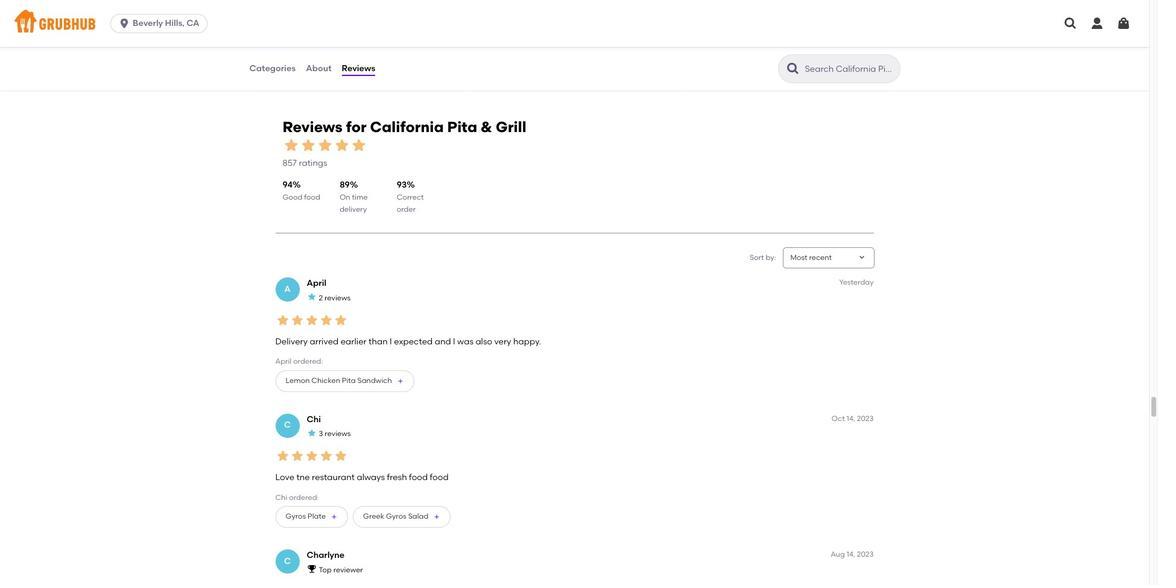 Task type: locate. For each thing, give the bounding box(es) containing it.
1 14, from the top
[[847, 414, 856, 423]]

fresh
[[387, 473, 407, 483]]

0 vertical spatial reviews
[[342, 63, 375, 74]]

ordered:
[[293, 357, 323, 366], [289, 493, 319, 502]]

pita
[[447, 118, 477, 136], [342, 377, 356, 385]]

ordered: up gyros plate at the left bottom
[[289, 493, 319, 502]]

c left trophy icon
[[284, 556, 291, 566]]

reviews
[[325, 294, 351, 302], [325, 430, 351, 438]]

plus icon image for lemon chicken pita sandwich
[[397, 377, 404, 385]]

top reviewer
[[319, 566, 363, 574]]

0 vertical spatial 14,
[[847, 414, 856, 423]]

oct 14, 2023
[[832, 414, 874, 423]]

chi for chi
[[307, 414, 321, 424]]

2 gyros from the left
[[386, 513, 407, 521]]

14, right aug
[[847, 550, 856, 559]]

lemon chicken pita sandwich button
[[275, 370, 414, 392]]

0 horizontal spatial plus icon image
[[331, 513, 338, 521]]

plus icon image for greek gyros salad
[[433, 513, 441, 521]]

2 horizontal spatial plus icon image
[[433, 513, 441, 521]]

94 good food
[[283, 180, 320, 202]]

april up 2 on the left
[[307, 278, 327, 288]]

recent
[[809, 253, 832, 262]]

0 horizontal spatial gyros
[[286, 513, 306, 521]]

14, right oct
[[847, 414, 856, 423]]

pita right chicken at the left bottom of the page
[[342, 377, 356, 385]]

food
[[304, 193, 320, 202], [409, 473, 428, 483], [430, 473, 449, 483]]

0 horizontal spatial chi
[[275, 493, 287, 502]]

pita left &
[[447, 118, 477, 136]]

1 horizontal spatial gyros
[[386, 513, 407, 521]]

0 vertical spatial 2023
[[857, 414, 874, 423]]

chi up 3
[[307, 414, 321, 424]]

1 vertical spatial april
[[275, 357, 292, 366]]

2 horizontal spatial food
[[430, 473, 449, 483]]

salad
[[408, 513, 429, 521]]

0 vertical spatial april
[[307, 278, 327, 288]]

plus icon image inside lemon chicken pita sandwich button
[[397, 377, 404, 385]]

1 horizontal spatial pita
[[447, 118, 477, 136]]

1 horizontal spatial food
[[409, 473, 428, 483]]

2023 right oct
[[857, 414, 874, 423]]

reviews right about
[[342, 63, 375, 74]]

star icon image
[[283, 137, 300, 154], [300, 137, 316, 154], [316, 137, 333, 154], [333, 137, 350, 154], [350, 137, 367, 154], [307, 292, 316, 302], [275, 313, 290, 327], [290, 313, 304, 327], [304, 313, 319, 327], [319, 313, 333, 327], [333, 313, 348, 327], [307, 428, 316, 438], [275, 449, 290, 463], [290, 449, 304, 463], [304, 449, 319, 463], [319, 449, 333, 463], [333, 449, 348, 463]]

1 vertical spatial 14,
[[847, 550, 856, 559]]

1 horizontal spatial april
[[307, 278, 327, 288]]

2023 right aug
[[857, 550, 874, 559]]

plus icon image
[[397, 377, 404, 385], [331, 513, 338, 521], [433, 513, 441, 521]]

most
[[791, 253, 808, 262]]

always
[[357, 473, 385, 483]]

1 horizontal spatial i
[[453, 337, 455, 347]]

ordered: up "lemon"
[[293, 357, 323, 366]]

3
[[319, 430, 323, 438]]

1 vertical spatial reviews
[[325, 430, 351, 438]]

1 2023 from the top
[[857, 414, 874, 423]]

0 horizontal spatial april
[[275, 357, 292, 366]]

happy.
[[513, 337, 541, 347]]

chi down love
[[275, 493, 287, 502]]

categories button
[[249, 47, 296, 91]]

love tne restaurant always fresh food food
[[275, 473, 449, 483]]

0 horizontal spatial svg image
[[118, 17, 130, 30]]

delivery
[[275, 337, 308, 347]]

april down delivery
[[275, 357, 292, 366]]

reviews right 2 on the left
[[325, 294, 351, 302]]

search icon image
[[786, 62, 800, 76]]

2023
[[857, 414, 874, 423], [857, 550, 874, 559]]

delivery
[[340, 205, 367, 214]]

oct
[[832, 414, 845, 423]]

beverly hills, ca button
[[110, 14, 212, 33]]

very
[[494, 337, 511, 347]]

2 2023 from the top
[[857, 550, 874, 559]]

c left 3
[[284, 420, 291, 430]]

reviews for chi
[[325, 430, 351, 438]]

svg image
[[1064, 16, 1078, 31], [1090, 16, 1105, 31], [118, 17, 130, 30]]

a
[[284, 284, 291, 294]]

1 vertical spatial c
[[284, 556, 291, 566]]

2 c from the top
[[284, 556, 291, 566]]

2 horizontal spatial svg image
[[1090, 16, 1105, 31]]

earlier
[[341, 337, 367, 347]]

1 horizontal spatial plus icon image
[[397, 377, 404, 385]]

1 vertical spatial reviews
[[283, 118, 343, 136]]

correct
[[397, 193, 424, 202]]

857 ratings
[[283, 158, 327, 168]]

1 vertical spatial ordered:
[[289, 493, 319, 502]]

ca
[[187, 18, 199, 28]]

about button
[[305, 47, 332, 91]]

14,
[[847, 414, 856, 423], [847, 550, 856, 559]]

i left was at the left bottom of the page
[[453, 337, 455, 347]]

plus icon image right plate
[[331, 513, 338, 521]]

april
[[307, 278, 327, 288], [275, 357, 292, 366]]

gyros down chi ordered: at the bottom left of the page
[[286, 513, 306, 521]]

1 vertical spatial chi
[[275, 493, 287, 502]]

plus icon image inside greek gyros salad button
[[433, 513, 441, 521]]

0 vertical spatial c
[[284, 420, 291, 430]]

c for charlyne
[[284, 556, 291, 566]]

charlyne
[[307, 550, 345, 561]]

april for april ordered:
[[275, 357, 292, 366]]

chi
[[307, 414, 321, 424], [275, 493, 287, 502]]

2 reviews from the top
[[325, 430, 351, 438]]

tne
[[297, 473, 310, 483]]

reviews
[[342, 63, 375, 74], [283, 118, 343, 136]]

and
[[435, 337, 451, 347]]

than
[[369, 337, 388, 347]]

93
[[397, 180, 407, 190]]

i right the than
[[390, 337, 392, 347]]

aug 14, 2023
[[831, 550, 874, 559]]

plus icon image right sandwich
[[397, 377, 404, 385]]

857
[[283, 158, 297, 168]]

plus icon image for gyros plate
[[331, 513, 338, 521]]

2023 for charlyne
[[857, 550, 874, 559]]

reviews right 3
[[325, 430, 351, 438]]

plus icon image inside gyros plate button
[[331, 513, 338, 521]]

1 horizontal spatial svg image
[[1064, 16, 1078, 31]]

2 14, from the top
[[847, 550, 856, 559]]

beverly
[[133, 18, 163, 28]]

0 horizontal spatial i
[[390, 337, 392, 347]]

chi ordered:
[[275, 493, 319, 502]]

c
[[284, 420, 291, 430], [284, 556, 291, 566]]

0 horizontal spatial food
[[304, 193, 320, 202]]

89
[[340, 180, 350, 190]]

reviews for april
[[325, 294, 351, 302]]

pita inside button
[[342, 377, 356, 385]]

gyros left salad
[[386, 513, 407, 521]]

reviews up ratings
[[283, 118, 343, 136]]

i
[[390, 337, 392, 347], [453, 337, 455, 347]]

plus icon image right salad
[[433, 513, 441, 521]]

chicken
[[312, 377, 340, 385]]

1 horizontal spatial chi
[[307, 414, 321, 424]]

gyros
[[286, 513, 306, 521], [386, 513, 407, 521]]

0 vertical spatial reviews
[[325, 294, 351, 302]]

2 i from the left
[[453, 337, 455, 347]]

california
[[370, 118, 444, 136]]

0 vertical spatial ordered:
[[293, 357, 323, 366]]

0 vertical spatial chi
[[307, 414, 321, 424]]

reviews inside button
[[342, 63, 375, 74]]

1 reviews from the top
[[325, 294, 351, 302]]

1 vertical spatial 2023
[[857, 550, 874, 559]]

1 gyros from the left
[[286, 513, 306, 521]]

1 c from the top
[[284, 420, 291, 430]]

1 vertical spatial pita
[[342, 377, 356, 385]]

Search California Pita & Grill search field
[[804, 63, 896, 75]]

0 horizontal spatial pita
[[342, 377, 356, 385]]



Task type: describe. For each thing, give the bounding box(es) containing it.
sort by:
[[750, 253, 776, 262]]

was
[[457, 337, 474, 347]]

sandwich
[[358, 377, 392, 385]]

main navigation navigation
[[0, 0, 1149, 47]]

categories
[[250, 63, 296, 74]]

reviews for california pita & grill
[[283, 118, 527, 136]]

3 reviews
[[319, 430, 351, 438]]

gyros plate
[[286, 513, 326, 521]]

gyros plate button
[[275, 506, 348, 528]]

april for april
[[307, 278, 327, 288]]

order
[[397, 205, 416, 214]]

14, for charlyne
[[847, 550, 856, 559]]

svg image
[[1117, 16, 1131, 31]]

love
[[275, 473, 295, 483]]

reviewer
[[333, 566, 363, 574]]

gyros inside gyros plate button
[[286, 513, 306, 521]]

grill
[[496, 118, 527, 136]]

food inside 94 good food
[[304, 193, 320, 202]]

april ordered:
[[275, 357, 323, 366]]

yesterday
[[840, 278, 874, 287]]

1 i from the left
[[390, 337, 392, 347]]

14, for chi
[[847, 414, 856, 423]]

trophy icon image
[[307, 564, 316, 574]]

plate
[[308, 513, 326, 521]]

aug
[[831, 550, 845, 559]]

on
[[340, 193, 350, 202]]

lemon chicken pita sandwich
[[286, 377, 392, 385]]

ordered: for tne
[[289, 493, 319, 502]]

hills,
[[165, 18, 185, 28]]

94
[[283, 180, 293, 190]]

93 correct order
[[397, 180, 424, 214]]

2
[[319, 294, 323, 302]]

arrived
[[310, 337, 339, 347]]

ratings
[[299, 158, 327, 168]]

gyros inside greek gyros salad button
[[386, 513, 407, 521]]

good
[[283, 193, 302, 202]]

89 on time delivery
[[340, 180, 368, 214]]

most recent
[[791, 253, 832, 262]]

Sort by: field
[[791, 253, 832, 263]]

c for chi
[[284, 420, 291, 430]]

lemon
[[286, 377, 310, 385]]

delivery arrived earlier than i expected and i was also very happy.
[[275, 337, 541, 347]]

greek
[[363, 513, 384, 521]]

time
[[352, 193, 368, 202]]

for
[[346, 118, 367, 136]]

caret down icon image
[[857, 253, 867, 263]]

greek gyros salad button
[[353, 506, 451, 528]]

top
[[319, 566, 332, 574]]

reviews for reviews
[[342, 63, 375, 74]]

reviews button
[[341, 47, 376, 91]]

2023 for chi
[[857, 414, 874, 423]]

ordered: for arrived
[[293, 357, 323, 366]]

greek gyros salad
[[363, 513, 429, 521]]

about
[[306, 63, 332, 74]]

0 vertical spatial pita
[[447, 118, 477, 136]]

beverly hills, ca
[[133, 18, 199, 28]]

svg image inside beverly hills, ca button
[[118, 17, 130, 30]]

sort
[[750, 253, 764, 262]]

chi for chi ordered:
[[275, 493, 287, 502]]

expected
[[394, 337, 433, 347]]

reviews for reviews for california pita & grill
[[283, 118, 343, 136]]

also
[[476, 337, 493, 347]]

2 reviews
[[319, 294, 351, 302]]

&
[[481, 118, 492, 136]]

by:
[[766, 253, 776, 262]]

restaurant
[[312, 473, 355, 483]]



Task type: vqa. For each thing, say whether or not it's contained in the screenshot.
Apple Juice Image
no



